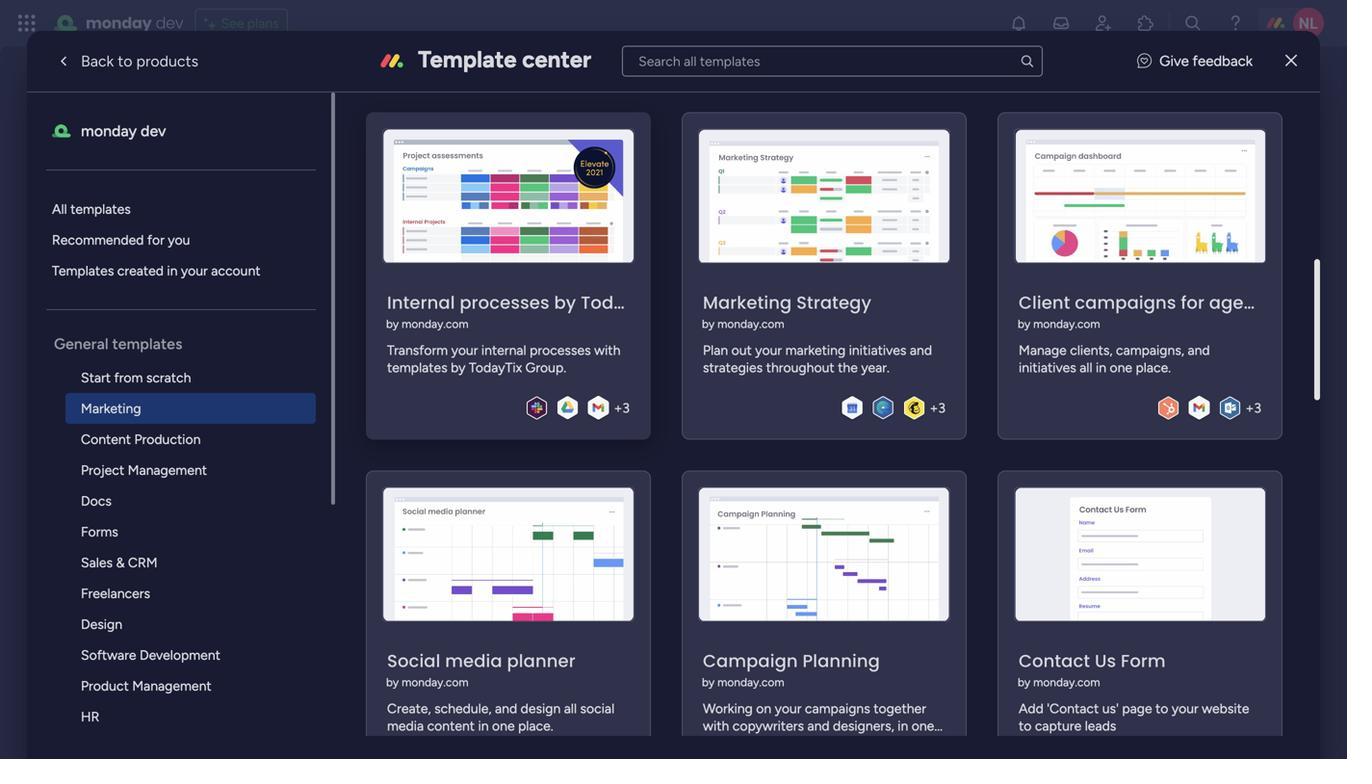 Task type: locate. For each thing, give the bounding box(es) containing it.
0 vertical spatial marketing
[[703, 291, 792, 315]]

todaytix down 'internal'
[[469, 359, 522, 376]]

initiatives for campaigns
[[1019, 359, 1077, 376]]

one down the 'campaigns,'
[[1110, 359, 1133, 376]]

design
[[521, 700, 561, 717]]

0 vertical spatial management
[[128, 462, 207, 478]]

marketing for marketing
[[81, 400, 141, 417]]

monday.com
[[402, 317, 469, 331], [718, 317, 785, 331], [1034, 317, 1101, 331], [402, 675, 469, 689], [718, 675, 785, 689], [1034, 675, 1101, 689]]

0 horizontal spatial media
[[387, 718, 424, 734]]

1 + from the left
[[614, 400, 623, 416]]

help button
[[1184, 704, 1251, 736]]

marketing
[[786, 342, 846, 358]]

todaytix up with
[[581, 291, 659, 315]]

0 horizontal spatial todaytix
[[469, 359, 522, 376]]

1 horizontal spatial todaytix
[[581, 291, 659, 315]]

contact us form by monday.com
[[1018, 649, 1166, 689]]

see plans
[[221, 15, 279, 31]]

1 vertical spatial media
[[387, 718, 424, 734]]

select product image
[[17, 13, 37, 33]]

1 horizontal spatial and
[[910, 342, 933, 358]]

transform
[[387, 342, 448, 358]]

1 horizontal spatial media
[[445, 649, 503, 674]]

processes
[[460, 291, 550, 315], [530, 342, 591, 358]]

client
[[1019, 291, 1071, 315]]

1 vertical spatial initiatives
[[1019, 359, 1077, 376]]

templates down transform
[[387, 359, 448, 376]]

for left agencies
[[1181, 291, 1205, 315]]

1 vertical spatial place.
[[518, 718, 554, 734]]

templates for all templates
[[70, 201, 131, 217]]

initiatives down manage
[[1019, 359, 1077, 376]]

add
[[1019, 700, 1044, 717]]

marketing inside marketing strategy by monday.com
[[703, 291, 792, 315]]

0 horizontal spatial initiatives
[[849, 342, 907, 358]]

1 horizontal spatial place.
[[1136, 359, 1172, 376]]

dev down back to products
[[141, 122, 166, 140]]

one
[[1110, 359, 1133, 376], [492, 718, 515, 734]]

processes up group.
[[530, 342, 591, 358]]

monday.com down internal
[[402, 317, 469, 331]]

1 vertical spatial todaytix
[[469, 359, 522, 376]]

all left social
[[564, 700, 577, 717]]

monday.com down social
[[402, 675, 469, 689]]

monday.com inside internal processes by todaytix group by monday.com
[[402, 317, 469, 331]]

help image
[[1226, 13, 1246, 33]]

one inside create, schedule, and design all social media content in one place.
[[492, 718, 515, 734]]

1 vertical spatial templates
[[112, 335, 182, 353]]

plan out your marketing initiatives and strategies throughout the year.
[[703, 342, 933, 376]]

3 for group
[[623, 400, 630, 416]]

0 horizontal spatial in
[[167, 263, 178, 279]]

initiatives inside plan out your marketing initiatives and strategies throughout the year.
[[849, 342, 907, 358]]

help
[[1201, 710, 1235, 730]]

+
[[614, 400, 623, 416], [930, 400, 939, 416], [1246, 400, 1255, 416]]

processes up 'internal'
[[460, 291, 550, 315]]

media up schedule,
[[445, 649, 503, 674]]

website
[[1202, 700, 1250, 717]]

1 horizontal spatial all
[[1080, 359, 1093, 376]]

your left help
[[1172, 700, 1199, 717]]

monday.com down campaign
[[718, 675, 785, 689]]

sales & crm
[[81, 554, 158, 571]]

1 3 from the left
[[623, 400, 630, 416]]

1 vertical spatial to
[[1156, 700, 1169, 717]]

in down you at the top left of page
[[167, 263, 178, 279]]

2 + 3 from the left
[[930, 400, 946, 416]]

marketing inside work management templates "element"
[[81, 400, 141, 417]]

internal processes by todaytix group by monday.com
[[386, 291, 719, 331]]

0 vertical spatial todaytix
[[581, 291, 659, 315]]

monday.com down contact
[[1034, 675, 1101, 689]]

all down clients, at right top
[[1080, 359, 1093, 376]]

media inside create, schedule, and design all social media content in one place.
[[387, 718, 424, 734]]

explore element
[[46, 194, 331, 286]]

by inside contact us form by monday.com
[[1018, 675, 1031, 689]]

design
[[81, 616, 122, 632]]

planning
[[803, 649, 880, 674]]

see
[[221, 15, 244, 31]]

1 vertical spatial processes
[[530, 342, 591, 358]]

0 vertical spatial initiatives
[[849, 342, 907, 358]]

to inside button
[[118, 52, 133, 70]]

1 horizontal spatial 3
[[939, 400, 946, 416]]

1 vertical spatial marketing
[[81, 400, 141, 417]]

and
[[910, 342, 933, 358], [1188, 342, 1211, 358], [495, 700, 517, 717]]

templates for general templates
[[112, 335, 182, 353]]

marketing
[[703, 291, 792, 315], [81, 400, 141, 417]]

see plans button
[[195, 9, 288, 38]]

monday.com down client
[[1034, 317, 1101, 331]]

1 horizontal spatial one
[[1110, 359, 1133, 376]]

product management
[[81, 678, 212, 694]]

production
[[134, 431, 201, 447]]

monday dev inside list box
[[81, 122, 166, 140]]

monday up back to products button
[[86, 12, 152, 34]]

marketing up out
[[703, 291, 792, 315]]

0 vertical spatial monday dev
[[86, 12, 183, 34]]

one inside the "manage clients, campaigns, and initiatives all in one place."
[[1110, 359, 1133, 376]]

1 horizontal spatial initiatives
[[1019, 359, 1077, 376]]

1 vertical spatial monday
[[81, 122, 137, 140]]

todaytix
[[581, 291, 659, 315], [469, 359, 522, 376]]

initiatives inside the "manage clients, campaigns, and initiatives all in one place."
[[1019, 359, 1077, 376]]

all inside create, schedule, and design all social media content in one place.
[[564, 700, 577, 717]]

+ 3 for by
[[1246, 400, 1262, 416]]

2 vertical spatial templates
[[387, 359, 448, 376]]

2 horizontal spatial in
[[1096, 359, 1107, 376]]

to down add
[[1019, 718, 1032, 734]]

2 horizontal spatial + 3
[[1246, 400, 1262, 416]]

0 vertical spatial in
[[167, 263, 178, 279]]

management down production
[[128, 462, 207, 478]]

for left you at the top left of page
[[147, 232, 165, 248]]

0 vertical spatial media
[[445, 649, 503, 674]]

0 vertical spatial place.
[[1136, 359, 1172, 376]]

0 horizontal spatial all
[[564, 700, 577, 717]]

media down create,
[[387, 718, 424, 734]]

1 horizontal spatial for
[[1181, 291, 1205, 315]]

0 vertical spatial to
[[118, 52, 133, 70]]

processes inside internal processes by todaytix group by monday.com
[[460, 291, 550, 315]]

feedback
[[1193, 52, 1253, 70]]

throughout
[[767, 359, 835, 376]]

monday.com inside marketing strategy by monday.com
[[718, 317, 785, 331]]

in down schedule,
[[478, 718, 489, 734]]

by inside 'client campaigns for agencies by monday.com'
[[1018, 317, 1031, 331]]

3 3 from the left
[[1255, 400, 1262, 416]]

0 horizontal spatial marketing
[[81, 400, 141, 417]]

place. inside the "manage clients, campaigns, and initiatives all in one place."
[[1136, 359, 1172, 376]]

by
[[554, 291, 576, 315], [386, 317, 399, 331], [702, 317, 715, 331], [1018, 317, 1031, 331], [451, 359, 466, 376], [386, 675, 399, 689], [702, 675, 715, 689], [1018, 675, 1031, 689]]

campaign planning by monday.com
[[702, 649, 880, 689]]

0 horizontal spatial place.
[[518, 718, 554, 734]]

1 vertical spatial monday dev
[[81, 122, 166, 140]]

3 + from the left
[[1246, 400, 1255, 416]]

dev
[[156, 12, 183, 34], [141, 122, 166, 140]]

1 + 3 from the left
[[614, 400, 630, 416]]

0 horizontal spatial 3
[[623, 400, 630, 416]]

v2 user feedback image
[[1138, 50, 1152, 72]]

your left 'internal'
[[451, 342, 478, 358]]

1 vertical spatial in
[[1096, 359, 1107, 376]]

in
[[167, 263, 178, 279], [1096, 359, 1107, 376], [478, 718, 489, 734]]

us'
[[1103, 700, 1119, 717]]

for inside 'client campaigns for agencies by monday.com'
[[1181, 291, 1205, 315]]

monday.com inside social media planner by monday.com
[[402, 675, 469, 689]]

2 horizontal spatial +
[[1246, 400, 1255, 416]]

management down development
[[132, 678, 212, 694]]

2 horizontal spatial 3
[[1255, 400, 1262, 416]]

your down you at the top left of page
[[181, 263, 208, 279]]

work management templates element
[[46, 362, 331, 759]]

software
[[81, 647, 136, 663]]

plans
[[247, 15, 279, 31]]

1 horizontal spatial + 3
[[930, 400, 946, 416]]

place. down the 'campaigns,'
[[1136, 359, 1172, 376]]

initiatives up year.
[[849, 342, 907, 358]]

your right out
[[756, 342, 782, 358]]

start from scratch
[[81, 369, 191, 386]]

None search field
[[623, 46, 1043, 77]]

monday
[[86, 12, 152, 34], [81, 122, 137, 140]]

for
[[147, 232, 165, 248], [1181, 291, 1205, 315]]

0 vertical spatial templates
[[70, 201, 131, 217]]

year.
[[862, 359, 890, 376]]

1 vertical spatial management
[[132, 678, 212, 694]]

give feedback link
[[1138, 50, 1253, 72]]

2 horizontal spatial and
[[1188, 342, 1211, 358]]

general templates heading
[[54, 333, 331, 355]]

content
[[427, 718, 475, 734]]

0 horizontal spatial +
[[614, 400, 623, 416]]

social
[[387, 649, 441, 674]]

account
[[211, 263, 261, 279]]

campaigns,
[[1117, 342, 1185, 358]]

place. down design
[[518, 718, 554, 734]]

0 horizontal spatial one
[[492, 718, 515, 734]]

content production
[[81, 431, 201, 447]]

development
[[140, 647, 221, 663]]

1 vertical spatial one
[[492, 718, 515, 734]]

for inside explore element
[[147, 232, 165, 248]]

center
[[522, 45, 592, 73]]

all
[[1080, 359, 1093, 376], [564, 700, 577, 717]]

media inside social media planner by monday.com
[[445, 649, 503, 674]]

planner
[[507, 649, 576, 674]]

2 vertical spatial to
[[1019, 718, 1032, 734]]

3 for by
[[1255, 400, 1262, 416]]

monday.com up out
[[718, 317, 785, 331]]

3 + 3 from the left
[[1246, 400, 1262, 416]]

general templates
[[54, 335, 182, 353]]

dev up products
[[156, 12, 183, 34]]

give feedback
[[1160, 52, 1253, 70]]

0 vertical spatial processes
[[460, 291, 550, 315]]

1 vertical spatial all
[[564, 700, 577, 717]]

management
[[128, 462, 207, 478], [132, 678, 212, 694]]

0 horizontal spatial to
[[118, 52, 133, 70]]

leads
[[1085, 718, 1117, 734]]

by inside campaign planning by monday.com
[[702, 675, 715, 689]]

monday dev down back to products button
[[81, 122, 166, 140]]

all inside the "manage clients, campaigns, and initiatives all in one place."
[[1080, 359, 1093, 376]]

with
[[594, 342, 621, 358]]

+ 3
[[614, 400, 630, 416], [930, 400, 946, 416], [1246, 400, 1262, 416]]

templates up start from scratch
[[112, 335, 182, 353]]

0 vertical spatial monday
[[86, 12, 152, 34]]

1 horizontal spatial marketing
[[703, 291, 792, 315]]

management for project management
[[128, 462, 207, 478]]

2 vertical spatial in
[[478, 718, 489, 734]]

templates
[[70, 201, 131, 217], [112, 335, 182, 353], [387, 359, 448, 376]]

1 horizontal spatial in
[[478, 718, 489, 734]]

monday dev up back to products
[[86, 12, 183, 34]]

in down clients, at right top
[[1096, 359, 1107, 376]]

templates inside heading
[[112, 335, 182, 353]]

2 horizontal spatial to
[[1156, 700, 1169, 717]]

add 'contact us' page to your website to capture leads
[[1019, 700, 1250, 734]]

Search all templates search field
[[623, 46, 1043, 77]]

+ for by
[[1246, 400, 1255, 416]]

3
[[623, 400, 630, 416], [939, 400, 946, 416], [1255, 400, 1262, 416]]

to right back
[[118, 52, 133, 70]]

0 vertical spatial one
[[1110, 359, 1133, 376]]

0 horizontal spatial + 3
[[614, 400, 630, 416]]

search everything image
[[1184, 13, 1203, 33]]

templates
[[52, 263, 114, 279]]

0 vertical spatial all
[[1080, 359, 1093, 376]]

list box
[[46, 92, 335, 759]]

marketing up the "content"
[[81, 400, 141, 417]]

you
[[168, 232, 190, 248]]

todaytix inside internal processes by todaytix group by monday.com
[[581, 291, 659, 315]]

to right page on the right of page
[[1156, 700, 1169, 717]]

1 vertical spatial for
[[1181, 291, 1205, 315]]

0 horizontal spatial and
[[495, 700, 517, 717]]

out
[[732, 342, 752, 358]]

freelancers
[[81, 585, 150, 602]]

scratch
[[146, 369, 191, 386]]

1 horizontal spatial +
[[930, 400, 939, 416]]

monday down back
[[81, 122, 137, 140]]

your inside plan out your marketing initiatives and strategies throughout the year.
[[756, 342, 782, 358]]

templates created in your account
[[52, 263, 261, 279]]

initiatives for strategy
[[849, 342, 907, 358]]

one right content
[[492, 718, 515, 734]]

0 vertical spatial for
[[147, 232, 165, 248]]

templates up recommended
[[70, 201, 131, 217]]

to
[[118, 52, 133, 70], [1156, 700, 1169, 717], [1019, 718, 1032, 734]]

templates inside explore element
[[70, 201, 131, 217]]

0 horizontal spatial for
[[147, 232, 165, 248]]



Task type: describe. For each thing, give the bounding box(es) containing it.
transform your internal processes with templates by todaytix group.
[[387, 342, 621, 376]]

your inside explore element
[[181, 263, 208, 279]]

us
[[1095, 649, 1117, 674]]

0 vertical spatial dev
[[156, 12, 183, 34]]

2 3 from the left
[[939, 400, 946, 416]]

social
[[580, 700, 615, 717]]

'contact
[[1047, 700, 1099, 717]]

software development
[[81, 647, 221, 663]]

+ 3 for group
[[614, 400, 630, 416]]

recommended for you
[[52, 232, 190, 248]]

campaigns
[[1075, 291, 1177, 315]]

the
[[838, 359, 858, 376]]

strategy
[[797, 291, 872, 315]]

marketing strategy by monday.com
[[702, 291, 872, 331]]

created
[[117, 263, 164, 279]]

manage
[[1019, 342, 1067, 358]]

product
[[81, 678, 129, 694]]

processes inside transform your internal processes with templates by todaytix group.
[[530, 342, 591, 358]]

products
[[136, 52, 199, 70]]

campaign
[[703, 649, 798, 674]]

+ for group
[[614, 400, 623, 416]]

in inside the "manage clients, campaigns, and initiatives all in one place."
[[1096, 359, 1107, 376]]

create,
[[387, 700, 431, 717]]

docs
[[81, 493, 112, 509]]

inbox image
[[1052, 13, 1071, 33]]

invite members image
[[1094, 13, 1114, 33]]

strategies
[[703, 359, 763, 376]]

project
[[81, 462, 124, 478]]

monday.com inside contact us form by monday.com
[[1034, 675, 1101, 689]]

form
[[1121, 649, 1166, 674]]

hr
[[81, 709, 99, 725]]

all templates
[[52, 201, 131, 217]]

apps image
[[1137, 13, 1156, 33]]

and inside the "manage clients, campaigns, and initiatives all in one place."
[[1188, 342, 1211, 358]]

todaytix inside transform your internal processes with templates by todaytix group.
[[469, 359, 522, 376]]

monday.com inside 'client campaigns for agencies by monday.com'
[[1034, 317, 1101, 331]]

and inside create, schedule, and design all social media content in one place.
[[495, 700, 517, 717]]

internal
[[387, 291, 455, 315]]

all
[[52, 201, 67, 217]]

your inside add 'contact us' page to your website to capture leads
[[1172, 700, 1199, 717]]

monday.com inside campaign planning by monday.com
[[718, 675, 785, 689]]

plan
[[703, 342, 728, 358]]

social media planner by monday.com
[[386, 649, 576, 689]]

&
[[116, 554, 125, 571]]

by inside transform your internal processes with templates by todaytix group.
[[451, 359, 466, 376]]

in inside explore element
[[167, 263, 178, 279]]

close image
[[1286, 54, 1298, 68]]

sales
[[81, 554, 113, 571]]

schedule,
[[435, 700, 492, 717]]

give
[[1160, 52, 1190, 70]]

marketing for marketing strategy by monday.com
[[703, 291, 792, 315]]

group.
[[526, 359, 567, 376]]

page
[[1123, 700, 1153, 717]]

capture
[[1035, 718, 1082, 734]]

project management
[[81, 462, 207, 478]]

place. inside create, schedule, and design all social media content in one place.
[[518, 718, 554, 734]]

list box containing monday dev
[[46, 92, 335, 759]]

content
[[81, 431, 131, 447]]

notifications image
[[1010, 13, 1029, 33]]

template
[[418, 45, 517, 73]]

recommended
[[52, 232, 144, 248]]

crm
[[128, 554, 158, 571]]

template center
[[418, 45, 592, 73]]

group
[[664, 291, 719, 315]]

and inside plan out your marketing initiatives and strategies throughout the year.
[[910, 342, 933, 358]]

start
[[81, 369, 111, 386]]

search image
[[1020, 53, 1035, 69]]

in inside create, schedule, and design all social media content in one place.
[[478, 718, 489, 734]]

by inside social media planner by monday.com
[[386, 675, 399, 689]]

noah lott image
[[1294, 8, 1325, 39]]

clients,
[[1071, 342, 1113, 358]]

contact
[[1019, 649, 1091, 674]]

general
[[54, 335, 108, 353]]

management for product management
[[132, 678, 212, 694]]

manage clients, campaigns, and initiatives all in one place.
[[1019, 342, 1211, 376]]

your inside transform your internal processes with templates by todaytix group.
[[451, 342, 478, 358]]

2 + from the left
[[930, 400, 939, 416]]

back to products button
[[39, 42, 214, 80]]

1 horizontal spatial to
[[1019, 718, 1032, 734]]

back to products
[[81, 52, 199, 70]]

client campaigns for agencies by monday.com
[[1018, 291, 1291, 331]]

agencies
[[1210, 291, 1291, 315]]

by inside marketing strategy by monday.com
[[702, 317, 715, 331]]

1 vertical spatial dev
[[141, 122, 166, 140]]

back
[[81, 52, 114, 70]]

templates inside transform your internal processes with templates by todaytix group.
[[387, 359, 448, 376]]

create, schedule, and design all social media content in one place.
[[387, 700, 615, 734]]

from
[[114, 369, 143, 386]]

forms
[[81, 524, 118, 540]]

internal
[[482, 342, 527, 358]]



Task type: vqa. For each thing, say whether or not it's contained in the screenshot.


